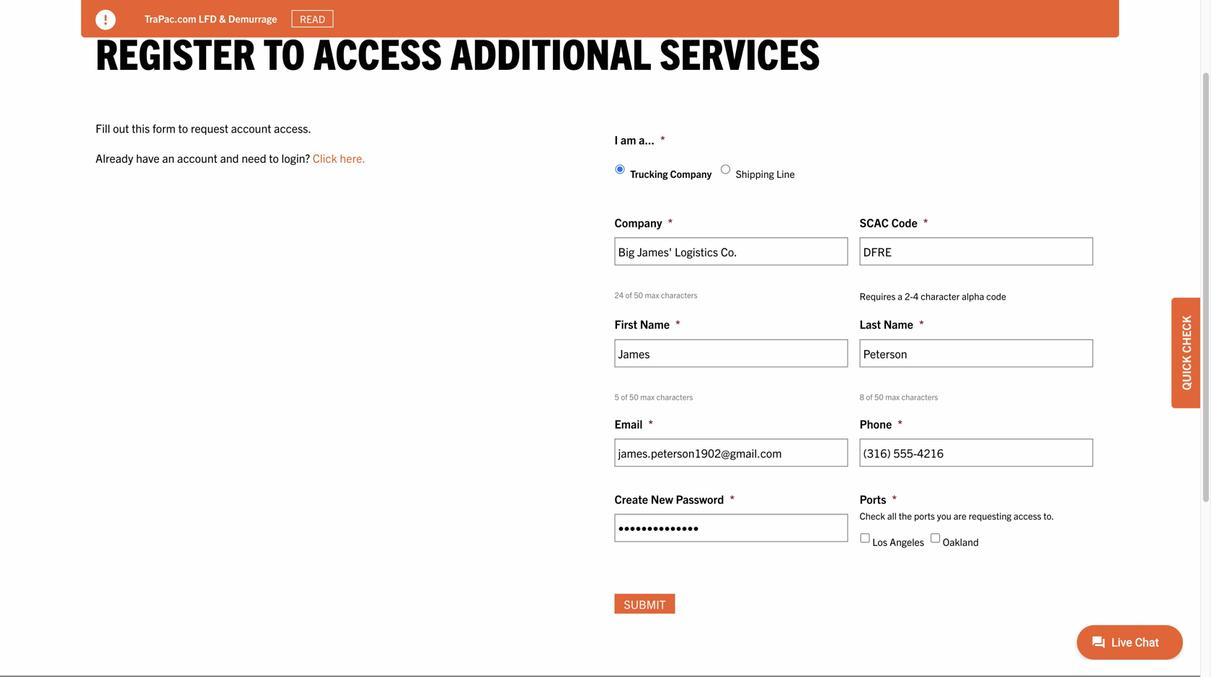 Task type: describe. For each thing, give the bounding box(es) containing it.
requires a 2-4 character alpha code
[[860, 290, 1007, 302]]

2 vertical spatial to
[[269, 151, 279, 165]]

are
[[954, 510, 967, 522]]

of for company
[[626, 290, 632, 300]]

characters for company *
[[661, 290, 698, 300]]

you
[[937, 510, 952, 522]]

1 horizontal spatial account
[[231, 121, 271, 135]]

* inside ports * check all the ports you are requesting access to.
[[892, 492, 897, 507]]

first name *
[[615, 317, 681, 332]]

ports * check all the ports you are requesting access to.
[[860, 492, 1055, 522]]

requesting
[[969, 510, 1012, 522]]

* right "a..."
[[661, 132, 666, 147]]

shipping line
[[736, 167, 795, 180]]

i
[[615, 132, 618, 147]]

check inside ports * check all the ports you are requesting access to.
[[860, 510, 886, 522]]

request
[[191, 121, 229, 135]]

services
[[660, 26, 821, 78]]

quick check link
[[1172, 298, 1201, 409]]

phone *
[[860, 417, 903, 431]]

2-
[[905, 290, 914, 302]]

none password field inside register to access additional services main content
[[615, 515, 849, 543]]

0 vertical spatial to
[[264, 26, 305, 78]]

shipping
[[736, 167, 775, 180]]

register to access additional services main content
[[81, 26, 1120, 633]]

already have an account and need to login? click here.
[[96, 151, 366, 165]]

an
[[162, 151, 175, 165]]

quick check
[[1179, 316, 1194, 391]]

click
[[313, 151, 337, 165]]

0 horizontal spatial account
[[177, 151, 218, 165]]

Shipping Line radio
[[721, 165, 731, 174]]

a...
[[639, 132, 655, 147]]

24
[[615, 290, 624, 300]]

this
[[132, 121, 150, 135]]

here.
[[340, 151, 366, 165]]

max for first
[[641, 392, 655, 402]]

50 for first
[[630, 392, 639, 402]]

i am a... *
[[615, 132, 666, 147]]

50 for last
[[875, 392, 884, 402]]

last name *
[[860, 317, 924, 332]]

ports
[[860, 492, 887, 507]]

already
[[96, 151, 133, 165]]

register to access additional services
[[96, 26, 821, 78]]

character
[[921, 290, 960, 302]]

Oakland checkbox
[[931, 534, 941, 543]]

of for first name
[[621, 392, 628, 402]]

read link
[[292, 10, 334, 28]]

max for last
[[886, 392, 900, 402]]

los angeles
[[873, 536, 925, 549]]

max for company
[[645, 290, 660, 300]]

&
[[219, 12, 226, 25]]

register
[[96, 26, 255, 78]]

angeles
[[890, 536, 925, 549]]

click here. link
[[313, 151, 366, 165]]

characters for first name *
[[657, 392, 693, 402]]

first
[[615, 317, 638, 332]]

the
[[899, 510, 912, 522]]

* right 'email'
[[649, 417, 654, 431]]

demurrage
[[228, 12, 277, 25]]

* right password
[[730, 492, 735, 507]]



Task type: locate. For each thing, give the bounding box(es) containing it.
1 vertical spatial check
[[860, 510, 886, 522]]

line
[[777, 167, 795, 180]]

max up first name *
[[645, 290, 660, 300]]

1 horizontal spatial check
[[1179, 316, 1194, 353]]

5 of 50 max characters
[[615, 392, 693, 402]]

additional
[[451, 26, 652, 78]]

los
[[873, 536, 888, 549]]

account right an
[[177, 151, 218, 165]]

* down 24 of 50 max characters
[[676, 317, 681, 332]]

access
[[314, 26, 442, 78]]

need
[[242, 151, 266, 165]]

characters for last name *
[[902, 392, 939, 402]]

1 vertical spatial company
[[615, 215, 662, 230]]

of right the 8
[[866, 392, 873, 402]]

None text field
[[615, 340, 849, 368], [860, 340, 1094, 368], [860, 439, 1094, 467], [615, 340, 849, 368], [860, 340, 1094, 368], [860, 439, 1094, 467]]

company
[[671, 167, 712, 180], [615, 215, 662, 230]]

company left shipping line option
[[671, 167, 712, 180]]

account
[[231, 121, 271, 135], [177, 151, 218, 165]]

am
[[621, 132, 636, 147]]

Trucking Company radio
[[616, 165, 625, 174]]

to right form
[[178, 121, 188, 135]]

name
[[640, 317, 670, 332], [884, 317, 914, 332]]

24 of 50 max characters
[[615, 290, 698, 300]]

None submit
[[615, 595, 676, 615]]

company down "trucking"
[[615, 215, 662, 230]]

all
[[888, 510, 897, 522]]

check
[[1179, 316, 1194, 353], [860, 510, 886, 522]]

check up quick
[[1179, 316, 1194, 353]]

requires
[[860, 290, 896, 302]]

name for first name
[[640, 317, 670, 332]]

characters up phone *
[[902, 392, 939, 402]]

* down requires a 2-4 character alpha code
[[920, 317, 924, 332]]

50
[[634, 290, 643, 300], [630, 392, 639, 402], [875, 392, 884, 402]]

0 horizontal spatial name
[[640, 317, 670, 332]]

to right need
[[269, 151, 279, 165]]

1 horizontal spatial company
[[671, 167, 712, 180]]

to down 'read'
[[264, 26, 305, 78]]

password
[[676, 492, 724, 507]]

4
[[914, 290, 919, 302]]

lfd
[[199, 12, 217, 25]]

max up phone *
[[886, 392, 900, 402]]

8
[[860, 392, 865, 402]]

ports
[[915, 510, 935, 522]]

code
[[987, 290, 1007, 302]]

name for last name
[[884, 317, 914, 332]]

code
[[892, 215, 918, 230]]

of right 5 on the right bottom
[[621, 392, 628, 402]]

out
[[113, 121, 129, 135]]

0 horizontal spatial company
[[615, 215, 662, 230]]

create new password *
[[615, 492, 735, 507]]

form
[[153, 121, 176, 135]]

access
[[1014, 510, 1042, 522]]

alpha
[[962, 290, 985, 302]]

of right 24
[[626, 290, 632, 300]]

50 right the 8
[[875, 392, 884, 402]]

last
[[860, 317, 881, 332]]

trapac.com
[[145, 12, 196, 25]]

* right "code"
[[924, 215, 929, 230]]

none submit inside register to access additional services main content
[[615, 595, 676, 615]]

name right first
[[640, 317, 670, 332]]

max
[[645, 290, 660, 300], [641, 392, 655, 402], [886, 392, 900, 402]]

account up need
[[231, 121, 271, 135]]

Los Angeles checkbox
[[861, 534, 870, 543]]

1 vertical spatial account
[[177, 151, 218, 165]]

check down ports
[[860, 510, 886, 522]]

50 right 24
[[634, 290, 643, 300]]

* right phone
[[898, 417, 903, 431]]

to
[[264, 26, 305, 78], [178, 121, 188, 135], [269, 151, 279, 165]]

50 for company
[[634, 290, 643, 300]]

50 right 5 on the right bottom
[[630, 392, 639, 402]]

trapac.com lfd & demurrage
[[145, 12, 277, 25]]

have
[[136, 151, 160, 165]]

0 horizontal spatial check
[[860, 510, 886, 522]]

company *
[[615, 215, 673, 230]]

of
[[626, 290, 632, 300], [621, 392, 628, 402], [866, 392, 873, 402]]

a
[[898, 290, 903, 302]]

fill
[[96, 121, 110, 135]]

* down trucking company
[[668, 215, 673, 230]]

new
[[651, 492, 674, 507]]

8 of 50 max characters
[[860, 392, 939, 402]]

* up all
[[892, 492, 897, 507]]

to.
[[1044, 510, 1055, 522]]

check inside quick check link
[[1179, 316, 1194, 353]]

None text field
[[615, 238, 849, 266], [860, 238, 1094, 266], [615, 439, 849, 467], [615, 238, 849, 266], [860, 238, 1094, 266], [615, 439, 849, 467]]

scac
[[860, 215, 889, 230]]

0 vertical spatial company
[[671, 167, 712, 180]]

trucking
[[631, 167, 668, 180]]

2 name from the left
[[884, 317, 914, 332]]

create
[[615, 492, 648, 507]]

and
[[220, 151, 239, 165]]

1 name from the left
[[640, 317, 670, 332]]

email
[[615, 417, 643, 431]]

email *
[[615, 417, 654, 431]]

trucking company
[[631, 167, 712, 180]]

characters right 5 on the right bottom
[[657, 392, 693, 402]]

of for last name
[[866, 392, 873, 402]]

0 vertical spatial check
[[1179, 316, 1194, 353]]

None password field
[[615, 515, 849, 543]]

*
[[661, 132, 666, 147], [668, 215, 673, 230], [924, 215, 929, 230], [676, 317, 681, 332], [920, 317, 924, 332], [649, 417, 654, 431], [898, 417, 903, 431], [730, 492, 735, 507], [892, 492, 897, 507]]

1 horizontal spatial name
[[884, 317, 914, 332]]

max up email *
[[641, 392, 655, 402]]

fill out this form to request account access.
[[96, 121, 311, 135]]

0 vertical spatial account
[[231, 121, 271, 135]]

5
[[615, 392, 619, 402]]

login?
[[282, 151, 310, 165]]

1 vertical spatial to
[[178, 121, 188, 135]]

characters up first name *
[[661, 290, 698, 300]]

oakland
[[943, 536, 979, 549]]

name right 'last'
[[884, 317, 914, 332]]

solid image
[[96, 10, 116, 30]]

characters
[[661, 290, 698, 300], [657, 392, 693, 402], [902, 392, 939, 402]]

access.
[[274, 121, 311, 135]]

scac code *
[[860, 215, 929, 230]]

read
[[300, 12, 325, 25]]

quick
[[1179, 356, 1194, 391]]

phone
[[860, 417, 892, 431]]



Task type: vqa. For each thing, say whether or not it's contained in the screenshot.
the max for Company
yes



